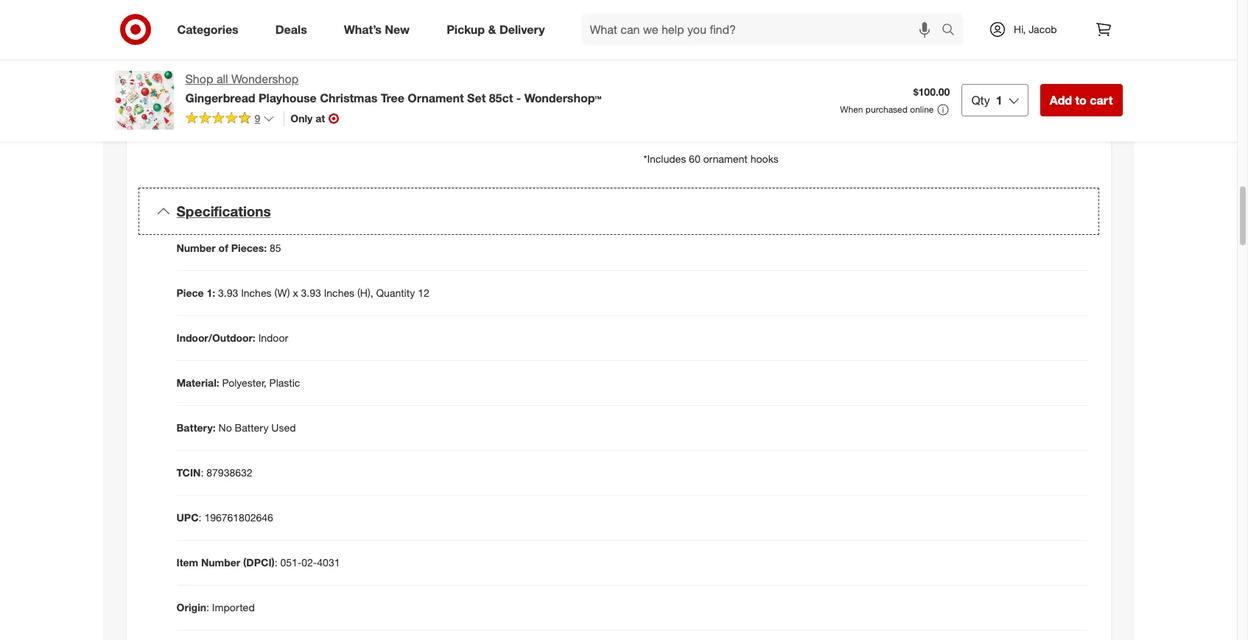 Task type: locate. For each thing, give the bounding box(es) containing it.
1 horizontal spatial inches
[[324, 287, 355, 299]]

resistant
[[706, 50, 749, 62], [706, 64, 749, 77], [712, 109, 755, 121]]

: left the 196761802646
[[199, 512, 202, 524]]

gingerbread down all
[[185, 91, 255, 105]]

shatter for 25pcs
[[675, 109, 709, 121]]

pickup & delivery
[[447, 22, 545, 37]]

jacob
[[1029, 23, 1057, 35]]

polyester,
[[222, 377, 267, 389]]

what's new
[[344, 22, 410, 37]]

shatter
[[669, 50, 703, 62], [669, 64, 703, 77], [675, 109, 709, 121]]

resistant for finial
[[706, 50, 749, 62]]

resistant left star at right
[[706, 64, 749, 77]]

25pcs
[[644, 109, 672, 121]]

2 3pcs from the top
[[644, 20, 666, 33]]

60
[[689, 153, 701, 165]]

3.93 right x
[[301, 287, 321, 299]]

imported
[[212, 602, 255, 614]]

search button
[[935, 13, 971, 49]]

$100.00
[[914, 86, 950, 98]]

indoor
[[258, 332, 288, 344]]

set
[[467, 91, 486, 105]]

star
[[752, 64, 770, 77]]

new
[[385, 22, 410, 37]]

1 vertical spatial gingerbread
[[185, 91, 255, 105]]

1 vertical spatial 3pcs
[[644, 20, 666, 33]]

: left 87938632
[[201, 467, 204, 479]]

: for 87938632
[[201, 467, 204, 479]]

upc
[[177, 512, 199, 524]]

- left fabric on the top right
[[669, 6, 673, 18]]

3pcs
[[644, 6, 666, 18], [644, 20, 666, 33]]

felt
[[676, 20, 693, 33]]

specifications
[[177, 203, 271, 220]]

what's new link
[[331, 13, 428, 46]]

2 vertical spatial shatter
[[675, 109, 709, 121]]

2 inches from the left
[[324, 287, 355, 299]]

specifications button
[[138, 188, 1099, 235]]

inches left the (w)
[[241, 287, 272, 299]]

number left of
[[177, 242, 216, 254]]

hi,
[[1014, 23, 1026, 35]]

: for imported
[[206, 602, 209, 614]]

ball
[[757, 109, 775, 121]]

gingerbread up pickle
[[708, 6, 765, 18]]

ornaments down men
[[726, 20, 777, 33]]

number right item
[[201, 557, 240, 569]]

number
[[177, 242, 216, 254], [201, 557, 240, 569]]

gingerbread for wondershop
[[185, 91, 255, 105]]

: left 051-
[[275, 557, 278, 569]]

9
[[255, 112, 260, 124]]

inches left (h),
[[324, 287, 355, 299]]

0 horizontal spatial gingerbread
[[185, 91, 255, 105]]

item
[[177, 557, 198, 569]]

shatter right 6pcs
[[669, 64, 703, 77]]

what's
[[344, 22, 382, 37]]

0 horizontal spatial 3.93
[[218, 287, 238, 299]]

2 vertical spatial -
[[516, 91, 521, 105]]

origin : imported
[[177, 602, 255, 614]]

1 vertical spatial resistant
[[706, 64, 749, 77]]

ornaments right men
[[792, 6, 843, 18]]

gingerbread inside shop all wondershop gingerbread playhouse christmas tree ornament set 85ct - wondershop™
[[185, 91, 255, 105]]

3pcs left felt
[[644, 20, 666, 33]]

3.93
[[218, 287, 238, 299], [301, 287, 321, 299]]

wondershop
[[231, 71, 299, 86]]

only at
[[291, 112, 325, 124]]

3pcs left fabric on the top right
[[644, 6, 666, 18]]

resistant left ball on the right top of the page
[[712, 109, 755, 121]]

8pcs shatter resistant finial ornaments 6pcs shatter resistant star ornaments
[[644, 50, 830, 77]]

1 vertical spatial shatter
[[669, 64, 703, 77]]

fabric
[[676, 6, 705, 18]]

inches
[[241, 287, 272, 299], [324, 287, 355, 299]]

4031
[[317, 557, 340, 569]]

8pcs
[[644, 50, 666, 62]]

deals link
[[263, 13, 326, 46]]

when
[[840, 104, 863, 115]]

0 vertical spatial number
[[177, 242, 216, 254]]

(dpci)
[[243, 557, 275, 569]]

of
[[219, 242, 228, 254]]

gingerbread
[[708, 6, 765, 18], [185, 91, 255, 105]]

0 vertical spatial gingerbread
[[708, 6, 765, 18]]

2 vertical spatial resistant
[[712, 109, 755, 121]]

gingerbread inside 3pcs - fabric gingerbread men ornaments 3pcs - felt pickle ornaments
[[708, 6, 765, 18]]

finial
[[752, 50, 775, 62]]

196761802646
[[204, 512, 273, 524]]

*includes
[[644, 153, 686, 165]]

- right "85ct" at the left top of the page
[[516, 91, 521, 105]]

shatter right 25pcs
[[675, 109, 709, 121]]

1 vertical spatial number
[[201, 557, 240, 569]]

battery
[[235, 422, 269, 434]]

indoor/outdoor:
[[177, 332, 256, 344]]

upc : 196761802646
[[177, 512, 273, 524]]

85ct
[[489, 91, 513, 105]]

0 vertical spatial 3pcs
[[644, 6, 666, 18]]

add to cart button
[[1040, 84, 1123, 116]]

playhouse
[[259, 91, 317, 105]]

resistant down pickle
[[706, 50, 749, 62]]

- inside shop all wondershop gingerbread playhouse christmas tree ornament set 85ct - wondershop™
[[516, 91, 521, 105]]

plastic
[[269, 377, 300, 389]]

: left imported
[[206, 602, 209, 614]]

pickup
[[447, 22, 485, 37]]

shatter for 8pcs
[[669, 50, 703, 62]]

shatter down felt
[[669, 50, 703, 62]]

cart
[[1090, 93, 1113, 108]]

categories
[[177, 22, 239, 37]]

- left felt
[[669, 20, 673, 33]]

0 horizontal spatial inches
[[241, 287, 272, 299]]

0 vertical spatial resistant
[[706, 50, 749, 62]]

-
[[669, 6, 673, 18], [669, 20, 673, 33], [516, 91, 521, 105]]

pieces:
[[231, 242, 267, 254]]

3.93 right the 1:
[[218, 287, 238, 299]]

1 horizontal spatial 3.93
[[301, 287, 321, 299]]

1 horizontal spatial gingerbread
[[708, 6, 765, 18]]

*includes 60 ornament hooks
[[644, 153, 779, 165]]

0 vertical spatial shatter
[[669, 50, 703, 62]]

delivery
[[500, 22, 545, 37]]



Task type: vqa. For each thing, say whether or not it's contained in the screenshot.


Task type: describe. For each thing, give the bounding box(es) containing it.
ornament
[[703, 153, 748, 165]]

battery:
[[177, 422, 216, 434]]

shop
[[185, 71, 213, 86]]

1 3pcs from the top
[[644, 6, 666, 18]]

shop all wondershop gingerbread playhouse christmas tree ornament set 85ct - wondershop™
[[185, 71, 602, 105]]

wondershop™
[[525, 91, 602, 105]]

1 vertical spatial -
[[669, 20, 673, 33]]

categories link
[[165, 13, 257, 46]]

1:
[[207, 287, 215, 299]]

used
[[271, 422, 296, 434]]

02-
[[302, 557, 317, 569]]

pickup & delivery link
[[434, 13, 563, 46]]

gingerbread for fabric
[[708, 6, 765, 18]]

1 3.93 from the left
[[218, 287, 238, 299]]

12
[[418, 287, 429, 299]]

3pcs - fabric gingerbread men ornaments 3pcs - felt pickle ornaments
[[644, 6, 843, 33]]

&
[[488, 22, 496, 37]]

hi, jacob
[[1014, 23, 1057, 35]]

qty
[[972, 93, 990, 108]]

tree
[[381, 91, 405, 105]]

87938632
[[207, 467, 252, 479]]

indoor/outdoor: indoor
[[177, 332, 288, 344]]

all
[[217, 71, 228, 86]]

x
[[293, 287, 298, 299]]

image of gingerbread playhouse christmas tree ornament set 85ct - wondershop™ image
[[115, 71, 174, 130]]

at
[[316, 112, 325, 124]]

when purchased online
[[840, 104, 934, 115]]

add
[[1050, 93, 1072, 108]]

25pcs shatter resistant ball ornaments (2.5"diameter)
[[644, 109, 895, 121]]

number of pieces: 85
[[177, 242, 281, 254]]

christmas
[[320, 91, 378, 105]]

piece 1: 3.93 inches (w) x 3.93 inches (h), quantity 12
[[177, 287, 429, 299]]

85
[[270, 242, 281, 254]]

item number (dpci) : 051-02-4031
[[177, 557, 340, 569]]

purchased
[[866, 104, 908, 115]]

piece
[[177, 287, 204, 299]]

(2.5"diameter)
[[832, 109, 895, 121]]

origin
[[177, 602, 206, 614]]

men
[[768, 6, 789, 18]]

(w)
[[274, 287, 290, 299]]

material:
[[177, 377, 219, 389]]

pickle
[[696, 20, 723, 33]]

deals
[[275, 22, 307, 37]]

: for 196761802646
[[199, 512, 202, 524]]

battery: no battery used
[[177, 422, 296, 434]]

ornaments right ball on the right top of the page
[[777, 109, 829, 121]]

material: polyester, plastic
[[177, 377, 300, 389]]

What can we help you find? suggestions appear below search field
[[581, 13, 946, 46]]

tcin : 87938632
[[177, 467, 252, 479]]

add to cart
[[1050, 93, 1113, 108]]

ornaments right finial
[[778, 50, 830, 62]]

(h),
[[357, 287, 373, 299]]

ornament
[[408, 91, 464, 105]]

0 vertical spatial -
[[669, 6, 673, 18]]

quantity
[[376, 287, 415, 299]]

qty 1
[[972, 93, 1003, 108]]

hooks
[[751, 153, 779, 165]]

resistant for ball
[[712, 109, 755, 121]]

only
[[291, 112, 313, 124]]

to
[[1076, 93, 1087, 108]]

no
[[219, 422, 232, 434]]

2 3.93 from the left
[[301, 287, 321, 299]]

051-
[[280, 557, 302, 569]]

1 inches from the left
[[241, 287, 272, 299]]

online
[[910, 104, 934, 115]]

tcin
[[177, 467, 201, 479]]

9 link
[[185, 111, 275, 128]]

1
[[996, 93, 1003, 108]]

6pcs
[[644, 64, 666, 77]]

ornaments right star at right
[[773, 64, 825, 77]]



